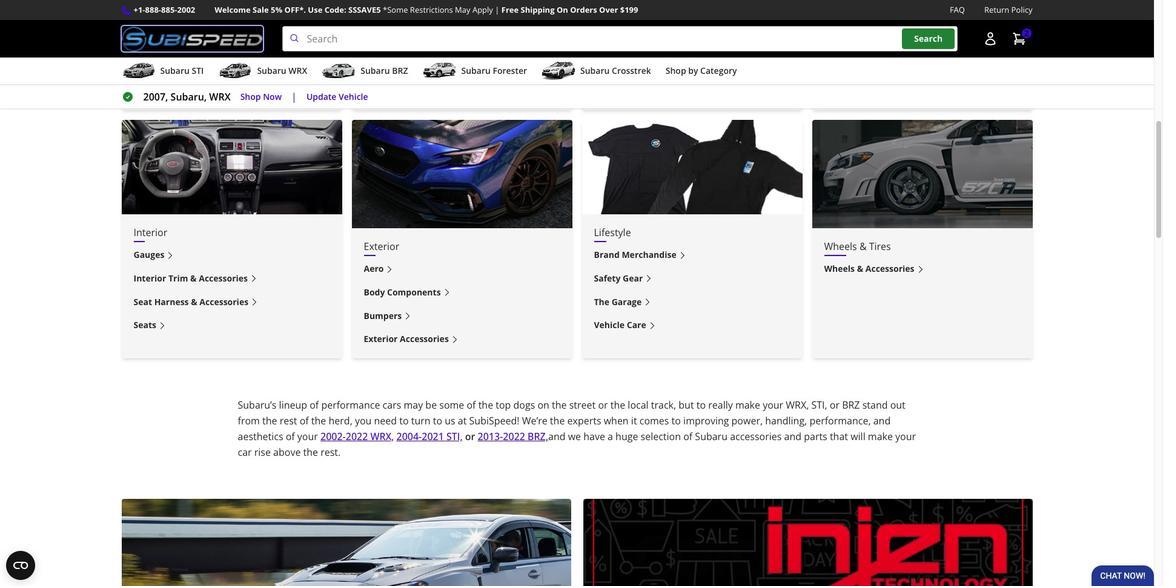 Task type: describe. For each thing, give the bounding box(es) containing it.
you
[[355, 414, 372, 428]]

interior trim & accessories link
[[134, 272, 330, 286]]

the garage link
[[594, 295, 790, 309]]

body components
[[364, 286, 441, 298]]

& right "axles"
[[849, 15, 855, 26]]

1 horizontal spatial or
[[598, 399, 608, 412]]

a subaru brz thumbnail image image
[[322, 62, 356, 80]]

seats
[[134, 319, 156, 331]]

of right lineup
[[310, 399, 319, 412]]

brz inside the subaru's lineup of performance cars may be some of the top dogs on the street or the local track, but to really make your wrx, sti, or brz stand out from the rest of the herd, you need to turn to us at subispeed! we're the experts when it comes to improving power, handling, performance, and aesthetics of your
[[842, 399, 860, 412]]

2013-2022 brz, link
[[478, 430, 548, 444]]

may
[[455, 4, 470, 15]]

update vehicle
[[306, 91, 368, 102]]

wheels & accessories link
[[824, 262, 1020, 276]]

axles & driveshafts
[[824, 15, 906, 26]]

brand
[[594, 249, 620, 261]]

search
[[914, 33, 943, 44]]

safety gear link
[[594, 272, 790, 286]]

suspension for suspension bushings
[[364, 62, 412, 73]]

will
[[851, 430, 865, 444]]

*some restrictions may apply | free shipping on orders over $199
[[383, 4, 638, 15]]

to right but
[[696, 399, 706, 412]]

brz inside subaru brz dropdown button
[[392, 65, 408, 76]]

brake for brake pads
[[594, 24, 619, 36]]

car
[[238, 446, 252, 459]]

rise
[[254, 446, 271, 459]]

brake kits
[[594, 1, 637, 12]]

be
[[425, 399, 437, 412]]

& down sti
[[198, 85, 204, 97]]

open widget image
[[6, 551, 35, 580]]

steering
[[364, 38, 399, 50]]

brake rotors link
[[594, 47, 790, 61]]

by
[[688, 65, 698, 76]]

& inside 'link'
[[190, 273, 197, 284]]

accessories
[[730, 430, 782, 444]]

brake system link
[[594, 70, 790, 84]]

2007,
[[143, 90, 168, 104]]

1 vertical spatial sti,
[[446, 430, 463, 444]]

wrx inside subaru wrx dropdown button
[[289, 65, 307, 76]]

chassis
[[364, 15, 395, 26]]

code:
[[325, 4, 346, 15]]

subaru forester
[[461, 65, 527, 76]]

subispeed logo image
[[121, 26, 263, 52]]

turbochargers & superchargers
[[134, 85, 267, 97]]

air induction
[[134, 62, 189, 73]]

gauges
[[134, 249, 164, 261]]

2013-
[[478, 430, 503, 444]]

brake pads link
[[594, 24, 790, 37]]

performance
[[321, 399, 380, 412]]

0 vertical spatial |
[[495, 4, 499, 15]]

performance,
[[810, 414, 871, 428]]

0 horizontal spatial and
[[548, 430, 566, 444]]

seat
[[134, 296, 152, 308]]

1 vertical spatial wrx
[[209, 90, 231, 104]]

safety
[[594, 273, 621, 284]]

1 horizontal spatial bushings
[[913, 85, 951, 97]]

and we have a huge selection of subaru accessories and parts that will make your car rise above the rest.
[[238, 430, 916, 459]]

air
[[134, 62, 146, 73]]

+1-888-885-2002
[[134, 4, 195, 15]]

harness
[[154, 296, 189, 308]]

885-
[[161, 4, 177, 15]]

axles & driveshafts link
[[824, 14, 1020, 28]]

1 horizontal spatial vehicle
[[594, 319, 625, 331]]

a subaru wrx thumbnail image image
[[218, 62, 252, 80]]

return policy link
[[984, 4, 1033, 16]]

2004-2021 sti, link
[[396, 430, 463, 444]]

brand merchandise link
[[594, 248, 790, 262]]

subaru for subaru forester
[[461, 65, 491, 76]]

lineup
[[279, 399, 307, 412]]

need
[[374, 414, 397, 428]]

subaru crosstrek button
[[542, 60, 651, 84]]

button image
[[983, 32, 997, 46]]

category
[[700, 65, 737, 76]]

lifestyle
[[594, 226, 631, 239]]

bumpers link
[[364, 309, 560, 323]]

mounts
[[870, 85, 902, 97]]

above
[[273, 446, 301, 459]]

accessories inside seat harness & accessories link
[[199, 296, 248, 308]]

cars
[[383, 399, 401, 412]]

exterior accessories
[[364, 333, 449, 345]]

to down but
[[672, 414, 681, 428]]

body
[[364, 286, 385, 298]]

exhausts
[[134, 15, 172, 26]]

subaru's lineup of performance cars may be some of the top dogs on the street or the local track, but to really make your wrx, sti, or brz stand out from the rest of the herd, you need to turn to us at subispeed! we're the experts when it comes to improving power, handling, performance, and aesthetics of your
[[238, 399, 906, 444]]

update
[[306, 91, 336, 102]]

exterior for exterior
[[364, 240, 399, 253]]

aero
[[364, 263, 384, 275]]

comes
[[640, 414, 669, 428]]

brand merchandise
[[594, 249, 676, 261]]

subaru for subaru crosstrek
[[580, 65, 610, 76]]

interior for interior trim & accessories
[[134, 273, 166, 284]]

engine management link
[[134, 37, 330, 51]]

when
[[604, 414, 629, 428]]

subaru sti button
[[121, 60, 204, 84]]

make inside the subaru's lineup of performance cars may be some of the top dogs on the street or the local track, but to really make your wrx, sti, or brz stand out from the rest of the herd, you need to turn to us at subispeed! we're the experts when it comes to improving power, handling, performance, and aesthetics of your
[[735, 399, 760, 412]]

over
[[599, 4, 618, 15]]

off*.
[[284, 4, 306, 15]]

the up 2002-
[[311, 414, 326, 428]]

free
[[501, 4, 519, 15]]

brake for brake rotors
[[594, 48, 619, 59]]

make inside and we have a huge selection of subaru accessories and parts that will make your car rise above the rest.
[[868, 430, 893, 444]]

turn
[[411, 414, 430, 428]]

induction
[[148, 62, 189, 73]]

a subaru sti thumbnail image image
[[121, 62, 155, 80]]

top
[[496, 399, 511, 412]]

+1-888-885-2002 link
[[134, 4, 195, 16]]

to up the 2004-
[[399, 414, 409, 428]]

a subaru crosstrek thumbnail image image
[[542, 62, 576, 80]]

1 2022 from the left
[[346, 430, 368, 444]]

of inside and we have a huge selection of subaru accessories and parts that will make your car rise above the rest.
[[683, 430, 693, 444]]

interior for interior
[[134, 226, 167, 239]]

1 horizontal spatial and
[[784, 430, 801, 444]]

the up when
[[610, 399, 625, 412]]

vehicle inside button
[[339, 91, 368, 102]]

bracing
[[397, 15, 429, 26]]

aero link
[[364, 262, 560, 276]]

subaru for subaru brz
[[361, 65, 390, 76]]

experts
[[567, 414, 601, 428]]

subaru wrx
[[257, 65, 307, 76]]

2
[[1024, 27, 1029, 39]]

now
[[263, 91, 282, 102]]



Task type: vqa. For each thing, say whether or not it's contained in the screenshot.
leftmost |
yes



Task type: locate. For each thing, give the bounding box(es) containing it.
0 horizontal spatial wrx,
[[370, 430, 394, 444]]

1 horizontal spatial sti,
[[811, 399, 827, 412]]

1 vertical spatial suspension
[[364, 85, 412, 97]]

0 vertical spatial interior
[[134, 226, 167, 239]]

subaru down improving
[[695, 430, 728, 444]]

sti, up performance,
[[811, 399, 827, 412]]

2 wheels from the top
[[824, 263, 855, 275]]

rest
[[280, 414, 297, 428]]

seat harness & accessories link
[[134, 295, 330, 309]]

subaru down steering at the left top of page
[[361, 65, 390, 76]]

0 horizontal spatial bushings
[[414, 62, 452, 73]]

accessories inside exterior accessories link
[[400, 333, 449, 345]]

2 horizontal spatial and
[[873, 414, 891, 428]]

& right harness
[[191, 296, 197, 308]]

wheels for wheels & accessories
[[824, 263, 855, 275]]

have
[[583, 430, 605, 444]]

accessories down tires
[[866, 263, 914, 275]]

accessories
[[866, 263, 914, 275], [199, 273, 248, 284], [199, 296, 248, 308], [400, 333, 449, 345]]

1 horizontal spatial wrx
[[289, 65, 307, 76]]

subaru inside and we have a huge selection of subaru accessories and parts that will make your car rise above the rest.
[[695, 430, 728, 444]]

wheels & accessories image
[[812, 120, 1033, 228]]

shop for shop by category
[[666, 65, 686, 76]]

& left tires
[[860, 240, 867, 253]]

interior trim & accessories
[[134, 273, 248, 284]]

driveshafts
[[857, 15, 906, 26]]

1 horizontal spatial 2022
[[503, 430, 525, 444]]

exhausts link
[[134, 14, 330, 28]]

interior down gauges
[[134, 273, 166, 284]]

make right will
[[868, 430, 893, 444]]

subaru wrx button
[[218, 60, 307, 84]]

wrx, inside the subaru's lineup of performance cars may be some of the top dogs on the street or the local track, but to really make your wrx, sti, or brz stand out from the rest of the herd, you need to turn to us at subispeed! we're the experts when it comes to improving power, handling, performance, and aesthetics of your
[[786, 399, 809, 412]]

1 horizontal spatial |
[[495, 4, 499, 15]]

subaru up turbochargers at the left
[[160, 65, 190, 76]]

shop left by
[[666, 65, 686, 76]]

2022
[[346, 430, 368, 444], [503, 430, 525, 444]]

1 wheels from the top
[[824, 240, 857, 253]]

0 horizontal spatial |
[[291, 90, 297, 104]]

subaru's
[[238, 399, 277, 412]]

shipping
[[521, 4, 555, 15]]

we're
[[522, 414, 547, 428]]

0 horizontal spatial brz
[[392, 65, 408, 76]]

2 button
[[1006, 27, 1033, 51]]

brz up performance,
[[842, 399, 860, 412]]

interior up gauges
[[134, 226, 167, 239]]

accessories down bumpers "link"
[[400, 333, 449, 345]]

1 vertical spatial wrx,
[[370, 430, 394, 444]]

4 brake from the top
[[594, 71, 619, 83]]

and down handling,
[[784, 430, 801, 444]]

1 vertical spatial shop
[[240, 91, 261, 102]]

subaru for subaru sti
[[160, 65, 190, 76]]

subaru up adjustment
[[461, 65, 491, 76]]

street
[[569, 399, 596, 412]]

1 vertical spatial interior
[[134, 273, 166, 284]]

0 vertical spatial vehicle
[[339, 91, 368, 102]]

888-
[[145, 4, 161, 15]]

your inside and we have a huge selection of subaru accessories and parts that will make your car rise above the rest.
[[895, 430, 916, 444]]

some
[[439, 399, 464, 412]]

update vehicle button
[[306, 90, 368, 104]]

0 horizontal spatial or
[[465, 430, 475, 444]]

and inside the subaru's lineup of performance cars may be some of the top dogs on the street or the local track, but to really make your wrx, sti, or brz stand out from the rest of the herd, you need to turn to us at subispeed! we're the experts when it comes to improving power, handling, performance, and aesthetics of your
[[873, 414, 891, 428]]

suspension bushings link
[[364, 61, 560, 75]]

the up aesthetics
[[262, 414, 277, 428]]

of down "rest"
[[286, 430, 295, 444]]

accessories inside interior trim & accessories 'link'
[[199, 273, 248, 284]]

faq
[[950, 4, 965, 15]]

2 horizontal spatial or
[[830, 399, 840, 412]]

1 vertical spatial exterior
[[364, 333, 398, 345]]

1 horizontal spatial shop
[[666, 65, 686, 76]]

wheels for wheels & tires
[[824, 240, 857, 253]]

a subaru forester thumbnail image image
[[423, 62, 456, 80]]

pads
[[621, 24, 641, 36]]

or down the at
[[465, 430, 475, 444]]

turbochargers & superchargers link
[[134, 84, 330, 98]]

exterior inside exterior accessories link
[[364, 333, 398, 345]]

power,
[[732, 414, 763, 428]]

welcome
[[215, 4, 251, 15]]

track,
[[651, 399, 676, 412]]

sale
[[253, 4, 269, 15]]

| right now
[[291, 90, 297, 104]]

to left the us
[[433, 414, 442, 428]]

vehicle care link
[[594, 319, 790, 333]]

exterior up aero at the left of page
[[364, 240, 399, 253]]

wrx, up handling,
[[786, 399, 809, 412]]

sti, down the us
[[446, 430, 463, 444]]

& right trim
[[190, 273, 197, 284]]

1 suspension from the top
[[364, 62, 412, 73]]

local
[[628, 399, 649, 412]]

2002-2022 wrx, 2004-2021 sti, or 2013-2022 brz,
[[320, 430, 548, 444]]

0 vertical spatial brz
[[392, 65, 408, 76]]

bushings right mounts
[[913, 85, 951, 97]]

orders
[[570, 4, 597, 15]]

0 vertical spatial suspension
[[364, 62, 412, 73]]

2 brake from the top
[[594, 24, 619, 36]]

1 vertical spatial brz
[[842, 399, 860, 412]]

vehicle down subaru brz dropdown button
[[339, 91, 368, 102]]

interior image
[[121, 120, 342, 215]]

the
[[594, 296, 609, 308]]

search input field
[[282, 26, 957, 52]]

shop for shop now
[[240, 91, 261, 102]]

1 vertical spatial vehicle
[[594, 319, 625, 331]]

1 horizontal spatial your
[[763, 399, 783, 412]]

of down improving
[[683, 430, 693, 444]]

& right mounts
[[904, 85, 911, 97]]

2 horizontal spatial your
[[895, 430, 916, 444]]

suspension for suspension height adjustment
[[364, 85, 412, 97]]

1 exterior from the top
[[364, 240, 399, 253]]

brake left kits
[[594, 1, 619, 12]]

1 vertical spatial make
[[868, 430, 893, 444]]

selection
[[641, 430, 681, 444]]

subaru for subaru wrx
[[257, 65, 286, 76]]

from
[[238, 414, 260, 428]]

shop inside dropdown button
[[666, 65, 686, 76]]

brake down over
[[594, 24, 619, 36]]

brake down brake rotors on the right of the page
[[594, 71, 619, 83]]

interior inside 'link'
[[134, 273, 166, 284]]

wheels & accessories
[[824, 263, 914, 275]]

2022 down "you"
[[346, 430, 368, 444]]

1 vertical spatial wheels
[[824, 263, 855, 275]]

herd,
[[329, 414, 352, 428]]

0 horizontal spatial your
[[297, 430, 318, 444]]

| left free
[[495, 4, 499, 15]]

0 horizontal spatial vehicle
[[339, 91, 368, 102]]

0 horizontal spatial make
[[735, 399, 760, 412]]

shop left now
[[240, 91, 261, 102]]

0 vertical spatial bushings
[[414, 62, 452, 73]]

suspension down steering at the left top of page
[[364, 62, 412, 73]]

clutches link
[[824, 37, 1020, 51]]

suspension down subaru brz
[[364, 85, 412, 97]]

0 vertical spatial wrx
[[289, 65, 307, 76]]

apply
[[472, 4, 493, 15]]

brake for brake kits
[[594, 1, 619, 12]]

and
[[873, 414, 891, 428], [548, 430, 566, 444], [784, 430, 801, 444]]

us
[[445, 414, 455, 428]]

of right some
[[467, 399, 476, 412]]

1 horizontal spatial brz
[[842, 399, 860, 412]]

the left top
[[478, 399, 493, 412]]

5%
[[271, 4, 282, 15]]

& inside 'link'
[[857, 263, 863, 275]]

the inside and we have a huge selection of subaru accessories and parts that will make your car rise above the rest.
[[303, 446, 318, 459]]

care
[[627, 319, 646, 331]]

turbochargers
[[134, 85, 195, 97]]

exterior for exterior accessories
[[364, 333, 398, 345]]

restrictions
[[410, 4, 453, 15]]

0 vertical spatial wrx,
[[786, 399, 809, 412]]

|
[[495, 4, 499, 15], [291, 90, 297, 104]]

exterior down bumpers
[[364, 333, 398, 345]]

or up when
[[598, 399, 608, 412]]

brake for brake system
[[594, 71, 619, 83]]

2022 left brz,
[[503, 430, 525, 444]]

wrx up the update
[[289, 65, 307, 76]]

out
[[890, 399, 906, 412]]

brz down steering at the left top of page
[[392, 65, 408, 76]]

vehicle down the
[[594, 319, 625, 331]]

exterior accessories link
[[364, 333, 560, 347]]

system
[[621, 71, 652, 83]]

wheels down wheels & tires
[[824, 263, 855, 275]]

your left 2002-
[[297, 430, 318, 444]]

the right we're
[[550, 414, 565, 428]]

2 suspension from the top
[[364, 85, 412, 97]]

1 horizontal spatial wrx,
[[786, 399, 809, 412]]

wrx down a subaru wrx thumbnail image
[[209, 90, 231, 104]]

brake pads
[[594, 24, 641, 36]]

that
[[830, 430, 848, 444]]

and left we
[[548, 430, 566, 444]]

0 horizontal spatial 2022
[[346, 430, 368, 444]]

1 vertical spatial |
[[291, 90, 297, 104]]

0 vertical spatial sti,
[[811, 399, 827, 412]]

subaru crosstrek
[[580, 65, 651, 76]]

wrx, down need
[[370, 430, 394, 444]]

brake up subaru crosstrek
[[594, 48, 619, 59]]

your down out
[[895, 430, 916, 444]]

2 interior from the top
[[134, 273, 166, 284]]

engine management
[[134, 38, 220, 50]]

your up handling,
[[763, 399, 783, 412]]

brake kits link
[[594, 0, 790, 14]]

exterior image
[[352, 120, 572, 228]]

seats link
[[134, 319, 330, 333]]

3 brake from the top
[[594, 48, 619, 59]]

0 horizontal spatial sti,
[[446, 430, 463, 444]]

of right "rest"
[[300, 414, 309, 428]]

sssave5
[[348, 4, 381, 15]]

shop by category button
[[666, 60, 737, 84]]

subaru brz
[[361, 65, 408, 76]]

faq link
[[950, 4, 965, 16]]

on
[[538, 399, 549, 412]]

subaru down brake rotors on the right of the page
[[580, 65, 610, 76]]

subaru up now
[[257, 65, 286, 76]]

components
[[387, 286, 441, 298]]

suspension height adjustment
[[364, 85, 494, 97]]

1 vertical spatial bushings
[[913, 85, 951, 97]]

but
[[679, 399, 694, 412]]

garage
[[612, 296, 642, 308]]

to
[[696, 399, 706, 412], [399, 414, 409, 428], [433, 414, 442, 428], [672, 414, 681, 428]]

accessories down interior trim & accessories 'link'
[[199, 296, 248, 308]]

0 horizontal spatial wrx
[[209, 90, 231, 104]]

0 vertical spatial wheels
[[824, 240, 857, 253]]

the right on
[[552, 399, 567, 412]]

shop by category
[[666, 65, 737, 76]]

wheels inside 'link'
[[824, 263, 855, 275]]

0 vertical spatial make
[[735, 399, 760, 412]]

vehicle care
[[594, 319, 646, 331]]

air induction link
[[134, 61, 330, 75]]

stand
[[862, 399, 888, 412]]

& down wheels & tires
[[857, 263, 863, 275]]

0 vertical spatial exterior
[[364, 240, 399, 253]]

wheels & tires
[[824, 240, 891, 253]]

rest.
[[321, 446, 341, 459]]

or up performance,
[[830, 399, 840, 412]]

accessories down the "gauges" link
[[199, 273, 248, 284]]

lifestyle image
[[582, 120, 802, 215]]

accessories inside the wheels & accessories 'link'
[[866, 263, 914, 275]]

shop
[[666, 65, 686, 76], [240, 91, 261, 102]]

and down stand on the right bottom of page
[[873, 414, 891, 428]]

0 horizontal spatial shop
[[240, 91, 261, 102]]

make up power,
[[735, 399, 760, 412]]

drivetrain mounts & bushings link
[[824, 84, 1020, 98]]

1 interior from the top
[[134, 226, 167, 239]]

bushings up suspension height adjustment
[[414, 62, 452, 73]]

2 exterior from the top
[[364, 333, 398, 345]]

sti, inside the subaru's lineup of performance cars may be some of the top dogs on the street or the local track, but to really make your wrx, sti, or brz stand out from the rest of the herd, you need to turn to us at subispeed! we're the experts when it comes to improving power, handling, performance, and aesthetics of your
[[811, 399, 827, 412]]

your
[[763, 399, 783, 412], [297, 430, 318, 444], [895, 430, 916, 444]]

2 2022 from the left
[[503, 430, 525, 444]]

bumpers
[[364, 310, 402, 321]]

rotors
[[621, 48, 649, 59]]

clutches
[[824, 38, 861, 50]]

policy
[[1011, 4, 1033, 15]]

wheels up the wheels & accessories at the top
[[824, 240, 857, 253]]

1 horizontal spatial make
[[868, 430, 893, 444]]

suspension height adjustment link
[[364, 84, 560, 98]]

brake
[[594, 1, 619, 12], [594, 24, 619, 36], [594, 48, 619, 59], [594, 71, 619, 83]]

0 vertical spatial shop
[[666, 65, 686, 76]]

the left rest.
[[303, 446, 318, 459]]

1 brake from the top
[[594, 1, 619, 12]]

we
[[568, 430, 581, 444]]

drivetrain mounts & bushings
[[824, 85, 951, 97]]



